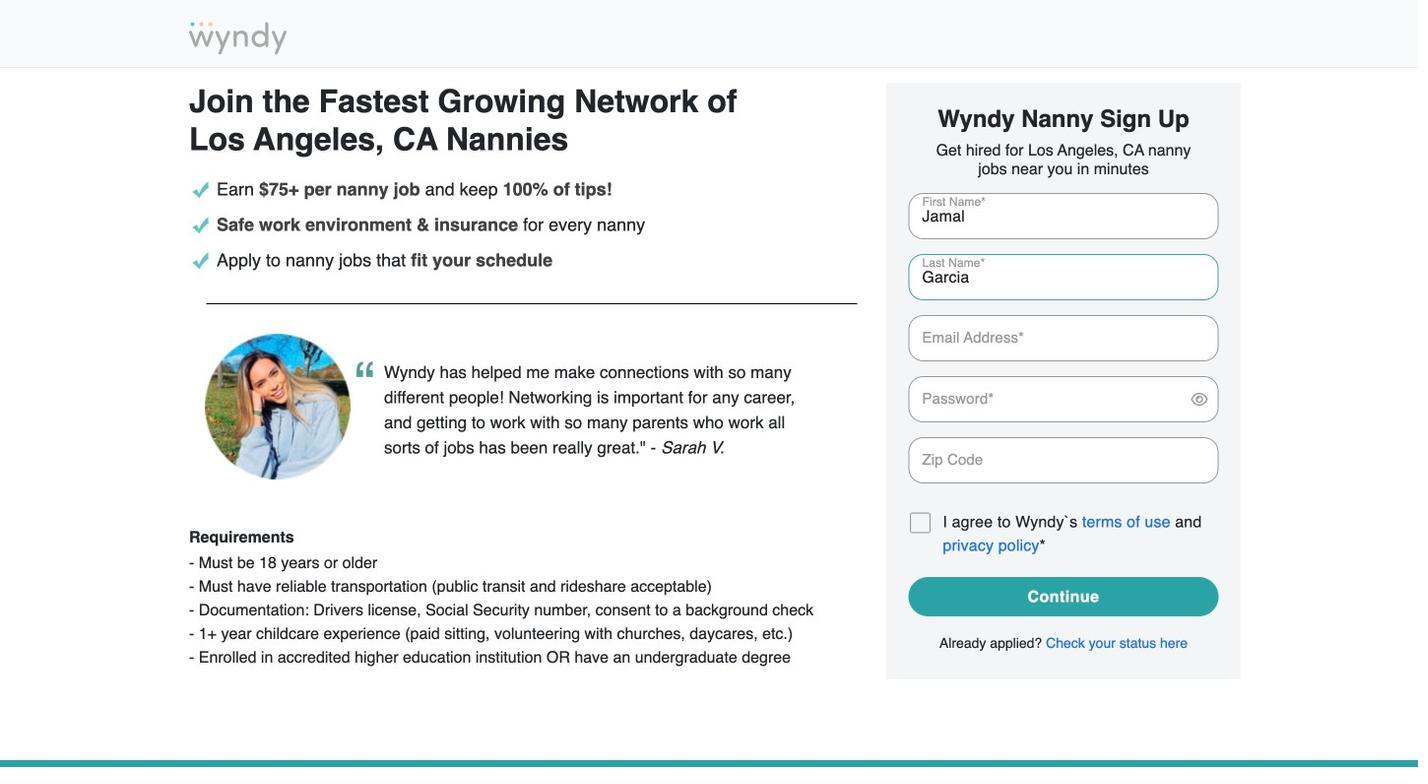 Task type: describe. For each thing, give the bounding box(es) containing it.
toggle password visibility image
[[1192, 391, 1208, 408]]



Task type: locate. For each thing, give the bounding box(es) containing it.
wyndy babysitter testimonial by sarah v image
[[205, 334, 351, 480]]

None password field
[[909, 376, 1176, 423]]

None text field
[[909, 254, 1219, 301]]

None text field
[[909, 193, 1219, 240], [909, 315, 1219, 362], [909, 438, 1219, 484], [909, 193, 1219, 240], [909, 315, 1219, 362], [909, 438, 1219, 484]]



